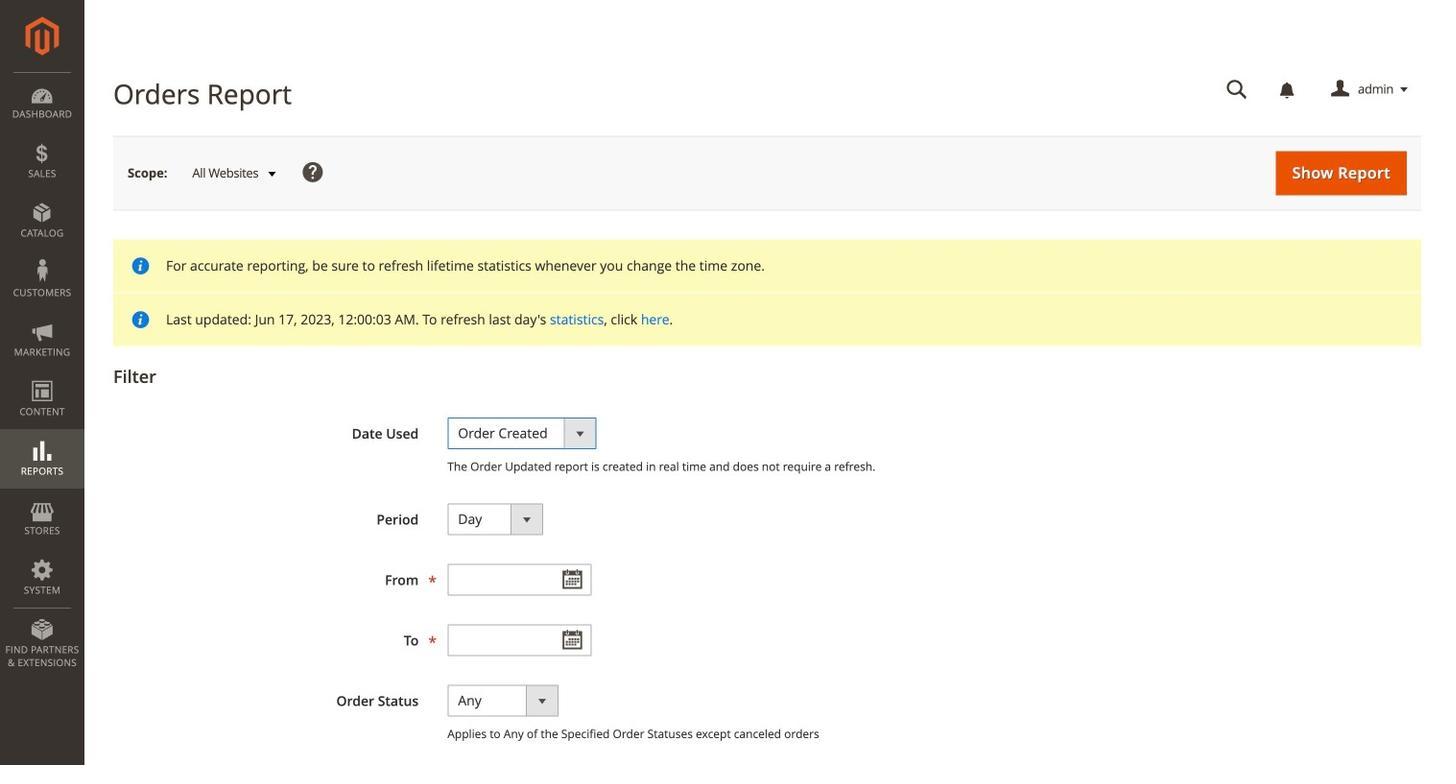 Task type: locate. For each thing, give the bounding box(es) containing it.
None text field
[[448, 564, 592, 595], [448, 624, 592, 656], [448, 564, 592, 595], [448, 624, 592, 656]]

menu bar
[[0, 72, 84, 679]]

None text field
[[1213, 73, 1261, 107]]



Task type: describe. For each thing, give the bounding box(es) containing it.
magento admin panel image
[[25, 16, 59, 56]]



